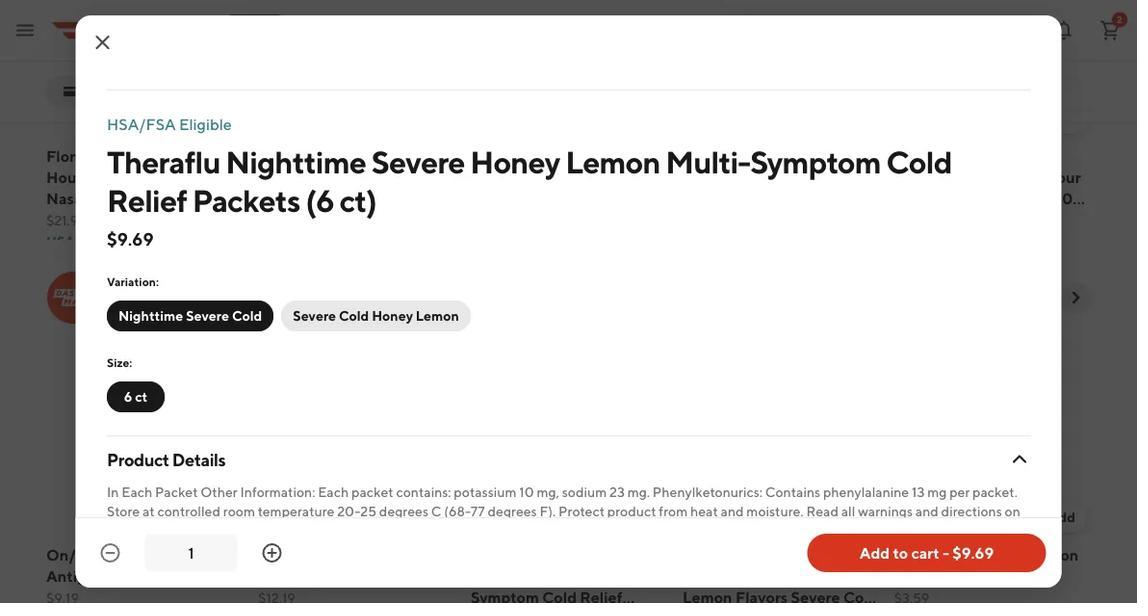 Task type: locate. For each thing, give the bounding box(es) containing it.
add down mg.
[[625, 509, 652, 525]]

mg inside in each packet other information: each packet contains: potassium 10 mg, sodium 23 mg. phenylketonurics: contains phenylalanine 13 mg per packet. store at controlled room temperature 20-25 degrees c (68-77 degrees f). protect product from heat and moisture. read all warnings and directions on carton before use. keep carton for reference. do not discard.
[[928, 484, 947, 500]]

1 horizontal spatial tablets
[[995, 190, 1048, 208]]

eligible up variation:
[[111, 234, 159, 250]]

severe inside button
[[293, 308, 336, 324]]

hsa/fsa down hsa/fsa button
[[106, 115, 176, 133]]

0 horizontal spatial spray
[[155, 190, 195, 208]]

add left the to
[[860, 544, 891, 562]]

& right "indoor"
[[946, 168, 956, 187]]

severe right flavors
[[791, 588, 840, 603]]

2 flonase from the left
[[258, 147, 315, 165]]

cold inside button
[[232, 308, 262, 324]]

relief inside vicks dayquil cold & flu relief liquid (8 oz)
[[258, 567, 301, 586]]

nasal up $23.99
[[258, 190, 299, 208]]

1 vertical spatial hsa/fsa
[[106, 115, 176, 133]]

cold right '• 15 min'
[[339, 308, 369, 324]]

from
[[659, 503, 688, 519]]

in up store in the left bottom of the page
[[106, 484, 118, 500]]

add right "on"
[[1050, 509, 1076, 525]]

0 vertical spatial tablets
[[787, 147, 839, 165]]

cold left '15'
[[232, 308, 262, 324]]

2 spray from the left
[[302, 190, 342, 208]]

1 horizontal spatial mg
[[928, 484, 947, 500]]

allergy inside claritin non-drowsy indoor & outdoor 24 hour allergy relief tablets (10 ct)
[[895, 190, 946, 208]]

1 horizontal spatial hour
[[1046, 168, 1082, 187]]

spray left (0.38
[[302, 190, 342, 208]]

0 horizontal spatial and
[[721, 503, 744, 519]]

details
[[172, 449, 225, 470]]

1 horizontal spatial each
[[318, 484, 349, 500]]

0 horizontal spatial tablets
[[787, 147, 839, 165]]

0 vertical spatial $9.69
[[106, 228, 153, 249]]

severe
[[371, 144, 465, 180], [186, 308, 229, 324], [293, 308, 336, 324], [791, 588, 840, 603]]

metered
[[90, 190, 151, 208]]

information:
[[240, 484, 315, 500]]

cold inside the "theraflu nighttime severe honey lemon multi-symptom cold relief packets (6 ct)"
[[887, 144, 952, 180]]

on
[[1005, 503, 1021, 519]]

1 non- from the left
[[394, 147, 432, 165]]

2 hour from the left
[[1046, 168, 1082, 187]]

0 vertical spatial oz)
[[387, 190, 410, 208]]

non- right children's
[[394, 147, 432, 165]]

zyrtec allergy tablets 10 mg (5 ct) image
[[683, 0, 880, 138]]

hsa/fsa down close image
[[85, 83, 146, 99]]

$9.69 right -
[[953, 544, 995, 562]]

carton
[[106, 523, 146, 539], [254, 523, 293, 539]]

hsa/fsa inside theraflu nighttime severe honey lemon multi-symptom cold relief packets (6 ct) dialog
[[106, 115, 176, 133]]

1 vertical spatial 10
[[519, 484, 534, 500]]

multi- inside the "theraflu nighttime severe honey lemon multi-symptom cold relief packets (6 ct)"
[[666, 144, 750, 180]]

1 horizontal spatial $9.69
[[953, 544, 995, 562]]

1 vertical spatial nighttime
[[118, 308, 183, 324]]

one
[[101, 546, 132, 564]]

0 horizontal spatial hour
[[46, 168, 82, 187]]

product details button
[[106, 436, 1031, 483]]

0 vertical spatial drops
[[471, 211, 514, 229]]

0 vertical spatial min
[[368, 83, 391, 99]]

severe up (0.38
[[371, 144, 465, 180]]

price button
[[411, 76, 488, 107]]

mcg
[[200, 168, 230, 187]]

0 horizontal spatial degrees
[[379, 503, 428, 519]]

hour inside flonase allergy relief 24 hour non drowsy 50 mcg nasal metered spray (72 ct)
[[46, 168, 82, 187]]

spray
[[155, 190, 195, 208], [302, 190, 342, 208]]

mg right 13
[[928, 484, 947, 500]]

oz) right (8
[[371, 567, 394, 586]]

in up from
[[116, 273, 137, 301]]

& inside claritin non-drowsy indoor & outdoor 24 hour allergy relief tablets (10 ct)
[[946, 168, 956, 187]]

symptom inside theraflu multi-symptom green tea and honey lemon flavors severe co
[[791, 546, 860, 564]]

1 horizontal spatial nighttime
[[225, 144, 366, 180]]

ct)
[[727, 168, 747, 187], [339, 182, 376, 218], [46, 211, 66, 229], [545, 211, 565, 229], [895, 211, 915, 229], [1021, 567, 1041, 586]]

add for claritin non-drowsy indoor & outdoor 24 hour allergy relief tablets (10 ct) image
[[1050, 111, 1076, 126]]

product
[[607, 503, 656, 519]]

24 up mcg
[[206, 147, 225, 165]]

use.
[[192, 523, 216, 539]]

read
[[806, 503, 839, 519]]

degrees
[[379, 503, 428, 519], [488, 503, 537, 519]]

nighttime down stock
[[118, 308, 183, 324]]

1 horizontal spatial 10
[[842, 147, 860, 165]]

flonase allergy relief 24 hour non drowsy 50 mcg nasal metered spray (72 ct)
[[46, 147, 230, 229]]

spray down 50
[[155, 190, 195, 208]]

on/go
[[46, 546, 98, 564]]

10
[[842, 147, 860, 165], [519, 484, 534, 500]]

flonase
[[46, 147, 103, 165], [258, 147, 315, 165]]

honey
[[470, 144, 560, 180], [471, 168, 518, 187], [372, 308, 413, 324], [980, 546, 1027, 564], [789, 567, 836, 586]]

hour inside claritin non-drowsy indoor & outdoor 24 hour allergy relief tablets (10 ct)
[[1046, 168, 1082, 187]]

0 horizontal spatial mg
[[683, 168, 706, 187]]

and right heat
[[721, 503, 744, 519]]

1 horizontal spatial 24
[[1024, 168, 1042, 187]]

non- inside claritin non-drowsy indoor & outdoor 24 hour allergy relief tablets (10 ct)
[[952, 147, 989, 165]]

(10
[[1051, 190, 1074, 208]]

add to cart - $9.69 button
[[808, 534, 1047, 572]]

allergy up non
[[106, 147, 157, 165]]

1 vertical spatial symptom
[[791, 546, 860, 564]]

add down 4.5
[[201, 111, 228, 126]]

2 horizontal spatial drowsy
[[989, 147, 1043, 165]]

25
[[360, 503, 376, 519]]

honey inside mucinex instasoothe honey & echinacea sore throat + soothing comfort drops (20 ct)
[[471, 168, 518, 187]]

drowsy up $23.99
[[258, 168, 312, 187]]

theraflu multi-symptom green tea and honey lemon flavors severe cold medicine powder packets (6 ct) image
[[683, 340, 880, 537]]

in for in stock essentials
[[116, 273, 137, 301]]

0 vertical spatial multi-
[[666, 144, 750, 180]]

eligible inside theraflu nighttime severe honey lemon multi-symptom cold relief packets (6 ct) dialog
[[179, 115, 232, 133]]

symptom inside the "theraflu nighttime severe honey lemon multi-symptom cold relief packets (6 ct)"
[[750, 144, 881, 180]]

drops down throat
[[471, 211, 514, 229]]

0 horizontal spatial min
[[282, 304, 308, 322]]

carton down store in the left bottom of the page
[[106, 523, 146, 539]]

packet
[[351, 484, 393, 500]]

ct) inside the "theraflu nighttime severe honey lemon multi-symptom cold relief packets (6 ct)"
[[339, 182, 376, 218]]

hsa/fsa
[[85, 83, 146, 99], [106, 115, 176, 133], [46, 234, 108, 250]]

1 horizontal spatial spray
[[302, 190, 342, 208]]

min right the 30
[[368, 83, 391, 99]]

severe right '15'
[[293, 308, 336, 324]]

0 horizontal spatial theraflu
[[106, 144, 220, 180]]

0 horizontal spatial carton
[[106, 523, 146, 539]]

1 spray from the left
[[155, 190, 195, 208]]

store
[[106, 503, 139, 519]]

mg inside zyrtec allergy tablets 10 mg (5 ct)
[[683, 168, 706, 187]]

allergy down "indoor"
[[895, 190, 946, 208]]

0 horizontal spatial nasal
[[46, 190, 86, 208]]

0 horizontal spatial nighttime
[[118, 308, 183, 324]]

cold
[[887, 144, 952, 180], [232, 308, 262, 324], [339, 308, 369, 324], [363, 546, 397, 564]]

multi- right sore
[[666, 144, 750, 180]]

room
[[223, 503, 255, 519]]

1 horizontal spatial &
[[521, 168, 531, 187]]

add button
[[189, 103, 239, 134], [189, 103, 239, 134], [1038, 103, 1088, 134], [1038, 103, 1088, 134], [189, 502, 239, 533], [189, 502, 239, 533], [402, 502, 451, 533], [402, 502, 451, 533], [614, 502, 663, 533], [614, 502, 663, 533], [826, 502, 876, 533], [826, 502, 876, 533], [1038, 502, 1088, 533], [1038, 502, 1088, 533]]

severe cold honey lemon
[[293, 308, 459, 324]]

& inside mucinex instasoothe honey & echinacea sore throat + soothing comfort drops (20 ct)
[[521, 168, 531, 187]]

1 horizontal spatial drowsy
[[258, 168, 312, 187]]

contains:
[[396, 484, 451, 500]]

hour left non
[[46, 168, 82, 187]]

0 vertical spatial 10
[[842, 147, 860, 165]]

add up (10 at the top of the page
[[1050, 111, 1076, 126]]

severe inside the "theraflu nighttime severe honey lemon multi-symptom cold relief packets (6 ct)"
[[371, 144, 465, 180]]

1 vertical spatial tablets
[[995, 190, 1048, 208]]

hsa/fsa inside button
[[85, 83, 146, 99]]

1 vertical spatial min
[[282, 304, 308, 322]]

non- up outdoor
[[952, 147, 989, 165]]

decrease quantity by 1 image
[[99, 542, 122, 565]]

0 vertical spatial nighttime
[[225, 144, 366, 180]]

ct) inside halls relief honey lemon cough drops (30 ct)
[[1021, 567, 1041, 586]]

1 horizontal spatial and
[[759, 567, 786, 586]]

flonase inside flonase allergy relief 24 hour non drowsy 50 mcg nasal metered spray (72 ct)
[[46, 147, 103, 165]]

next button of carousel image
[[1067, 288, 1086, 307]]

0 vertical spatial in
[[116, 273, 137, 301]]

& inside vicks dayquil cold & flu relief liquid (8 oz)
[[400, 546, 410, 564]]

1 vertical spatial oz)
[[371, 567, 394, 586]]

1 vertical spatial in
[[106, 484, 118, 500]]

close image
[[91, 31, 114, 54]]

allergy inside flonase children's non- drowsy allergy relief nasal spray (0.38 oz) $23.99
[[315, 168, 366, 187]]

2 button
[[1092, 11, 1130, 50]]

degrees down potassium
[[488, 503, 537, 519]]

size: 6 ct
[[106, 356, 147, 405]]

packet
[[155, 484, 198, 500]]

in for in each packet other information: each packet contains: potassium 10 mg, sodium 23 mg. phenylketonurics: contains phenylalanine 13 mg per packet. store at controlled room temperature 20-25 degrees c (68-77 degrees f). protect product from heat and moisture. read all warnings and directions on carton before use. keep carton for reference. do not discard.
[[106, 484, 118, 500]]

0 horizontal spatial non-
[[394, 147, 432, 165]]

0 vertical spatial eligible
[[179, 115, 232, 133]]

drowsy inside claritin non-drowsy indoor & outdoor 24 hour allergy relief tablets (10 ct)
[[989, 147, 1043, 165]]

mg.
[[627, 484, 650, 500]]

flonase for allergy
[[258, 147, 315, 165]]

0 horizontal spatial drops
[[471, 211, 514, 229]]

throat
[[471, 190, 518, 208]]

over 4.5 button
[[166, 76, 286, 107]]

theraflu inside theraflu multi-symptom green tea and honey lemon flavors severe co
[[683, 546, 743, 564]]

in each packet other information: each packet contains: potassium 10 mg, sodium 23 mg. phenylketonurics: contains phenylalanine 13 mg per packet. store at controlled room temperature 20-25 degrees c (68-77 degrees f). protect product from heat and moisture. read all warnings and directions on carton before use. keep carton for reference. do not discard.
[[106, 484, 1021, 539]]

flonase children's non-drowsy allergy relief nasal spray (0.38 oz) image
[[258, 0, 455, 138]]

add down contains:
[[413, 509, 440, 525]]

min inside button
[[368, 83, 391, 99]]

liquid
[[304, 567, 350, 586]]

2 non- from the left
[[952, 147, 989, 165]]

zyrtec allergy tablets 10 mg (5 ct)
[[683, 147, 860, 187]]

min
[[368, 83, 391, 99], [282, 304, 308, 322]]

hsa/fsa down '$21.99'
[[46, 234, 108, 250]]

non-
[[394, 147, 432, 165], [952, 147, 989, 165]]

0 horizontal spatial eligible
[[111, 234, 159, 250]]

0 horizontal spatial 24
[[206, 147, 225, 165]]

mg left (5
[[683, 168, 706, 187]]

nasal up '$21.99'
[[46, 190, 86, 208]]

10 inside in each packet other information: each packet contains: potassium 10 mg, sodium 23 mg. phenylketonurics: contains phenylalanine 13 mg per packet. store at controlled room temperature 20-25 degrees c (68-77 degrees f). protect product from heat and moisture. read all warnings and directions on carton before use. keep carton for reference. do not discard.
[[519, 484, 534, 500]]

0 horizontal spatial flonase
[[46, 147, 103, 165]]

oz) inside flonase children's non- drowsy allergy relief nasal spray (0.38 oz) $23.99
[[387, 190, 410, 208]]

1 vertical spatial mg
[[928, 484, 947, 500]]

flonase inside flonase children's non- drowsy allergy relief nasal spray (0.38 oz) $23.99
[[258, 147, 315, 165]]

honey inside halls relief honey lemon cough drops (30 ct)
[[980, 546, 1027, 564]]

nighttime inside button
[[118, 308, 183, 324]]

halls relief honey lemon cough drops (30 ct)
[[895, 546, 1080, 586]]

0 vertical spatial 24
[[206, 147, 225, 165]]

theraflu up green
[[683, 546, 743, 564]]

0 vertical spatial symptom
[[750, 144, 881, 180]]

indoor
[[895, 168, 943, 187]]

theraflu inside the "theraflu nighttime severe honey lemon multi-symptom cold relief packets (6 ct)"
[[106, 144, 220, 180]]

1 horizontal spatial carton
[[254, 523, 293, 539]]

• 15 min
[[254, 304, 308, 322]]

carton up 'increase quantity by 1' image
[[254, 523, 293, 539]]

honey for severe cold honey lemon
[[372, 308, 413, 324]]

1 vertical spatial theraflu
[[683, 546, 743, 564]]

each up at
[[121, 484, 152, 500]]

0 vertical spatial hsa/fsa
[[85, 83, 146, 99]]

and down 13
[[916, 503, 939, 519]]

non
[[85, 168, 116, 187]]

0 vertical spatial theraflu
[[106, 144, 220, 180]]

notification bell image
[[1053, 19, 1076, 42]]

& left flu
[[400, 546, 410, 564]]

each
[[121, 484, 152, 500], [318, 484, 349, 500]]

1 horizontal spatial degrees
[[488, 503, 537, 519]]

24
[[206, 147, 225, 165], [1024, 168, 1042, 187]]

flonase up non
[[46, 147, 103, 165]]

24 right outdoor
[[1024, 168, 1042, 187]]

0 horizontal spatial each
[[121, 484, 152, 500]]

1 horizontal spatial non-
[[952, 147, 989, 165]]

drowsy up outdoor
[[989, 147, 1043, 165]]

0 horizontal spatial 10
[[519, 484, 534, 500]]

lemon inside the "theraflu nighttime severe honey lemon multi-symptom cold relief packets (6 ct)"
[[565, 144, 660, 180]]

2 nasal from the left
[[258, 190, 299, 208]]

1 horizontal spatial flonase
[[258, 147, 315, 165]]

1 vertical spatial 24
[[1024, 168, 1042, 187]]

0 horizontal spatial drowsy
[[119, 168, 173, 187]]

1 horizontal spatial drops
[[947, 567, 990, 586]]

flonase allergy relief 24 hour non drowsy 50 mcg nasal metered spray (72 ct) image
[[46, 0, 243, 138]]

from dashmart
[[116, 304, 225, 322]]

1 vertical spatial multi-
[[746, 546, 791, 564]]

cold inside button
[[339, 308, 369, 324]]

10 left mg,
[[519, 484, 534, 500]]

soothing
[[533, 190, 598, 208]]

$9.69 down metered
[[106, 228, 153, 249]]

hsa/fsa for hsa/fsa eligible
[[106, 115, 176, 133]]

degrees up 'not'
[[379, 503, 428, 519]]

2 vertical spatial hsa/fsa
[[46, 234, 108, 250]]

honey inside button
[[372, 308, 413, 324]]

nasal inside flonase allergy relief 24 hour non drowsy 50 mcg nasal metered spray (72 ct)
[[46, 190, 86, 208]]

halls relief honey lemon cough drops (30 ct) image
[[895, 340, 1092, 537]]

lemon inside theraflu multi-symptom green tea and honey lemon flavors severe co
[[683, 588, 732, 603]]

severe down in stock essentials
[[186, 308, 229, 324]]

1 flonase from the left
[[46, 147, 103, 165]]

drowsy
[[989, 147, 1043, 165], [119, 168, 173, 187], [258, 168, 312, 187]]

oz) right (0.38
[[387, 190, 410, 208]]

spray inside flonase allergy relief 24 hour non drowsy 50 mcg nasal metered spray (72 ct)
[[155, 190, 195, 208]]

allergy
[[106, 147, 157, 165], [732, 147, 784, 165], [315, 168, 366, 187], [895, 190, 946, 208]]

controlled
[[157, 503, 220, 519]]

tablets inside claritin non-drowsy indoor & outdoor 24 hour allergy relief tablets (10 ct)
[[995, 190, 1048, 208]]

13
[[912, 484, 925, 500]]

mg
[[683, 168, 706, 187], [928, 484, 947, 500]]

flonase up (6
[[258, 147, 315, 165]]

1 hour from the left
[[46, 168, 82, 187]]

tablets down outdoor
[[995, 190, 1048, 208]]

in inside in each packet other information: each packet contains: potassium 10 mg, sodium 23 mg. phenylketonurics: contains phenylalanine 13 mg per packet. store at controlled room temperature 20-25 degrees c (68-77 degrees f). protect product from heat and moisture. read all warnings and directions on carton before use. keep carton for reference. do not discard.
[[106, 484, 118, 500]]

0 horizontal spatial &
[[400, 546, 410, 564]]

packet.
[[973, 484, 1018, 500]]

0 vertical spatial mg
[[683, 168, 706, 187]]

2 horizontal spatial &
[[946, 168, 956, 187]]

cold left outdoor
[[887, 144, 952, 180]]

severe cold honey lemon button
[[281, 301, 471, 331]]

dashpass
[[534, 83, 594, 99]]

1 vertical spatial eligible
[[111, 234, 159, 250]]

1 horizontal spatial theraflu
[[683, 546, 743, 564]]

tea
[[731, 567, 756, 586]]

1 horizontal spatial eligible
[[179, 115, 232, 133]]

symptom
[[750, 144, 881, 180], [791, 546, 860, 564]]

1 nasal from the left
[[46, 190, 86, 208]]

green
[[683, 567, 728, 586]]

oz) inside vicks dayquil cold & flu relief liquid (8 oz)
[[371, 567, 394, 586]]

multi- up tea
[[746, 546, 791, 564]]

eligible down over 4.5
[[179, 115, 232, 133]]

& up +
[[521, 168, 531, 187]]

1 vertical spatial drops
[[947, 567, 990, 586]]

min for • 15 min
[[282, 304, 308, 322]]

relief inside flonase allergy relief 24 hour non drowsy 50 mcg nasal metered spray (72 ct)
[[161, 147, 203, 165]]

warnings
[[858, 503, 913, 519]]

hsa/fsa button
[[46, 76, 158, 107]]

2 horizontal spatial and
[[916, 503, 939, 519]]

theraflu for relief
[[106, 144, 220, 180]]

and up flavors
[[759, 567, 786, 586]]

relief inside flonase children's non- drowsy allergy relief nasal spray (0.38 oz) $23.99
[[370, 168, 412, 187]]

theraflu down hsa/fsa eligible
[[106, 144, 220, 180]]

1 carton from the left
[[106, 523, 146, 539]]

tablets down 'zyrtec allergy tablets 10 mg (5 ct)' image
[[787, 147, 839, 165]]

hour up (10 at the top of the page
[[1046, 168, 1082, 187]]

cold down do at the bottom of page
[[363, 546, 397, 564]]

theraflu
[[106, 144, 220, 180], [683, 546, 743, 564]]

allergy right zyrtec
[[732, 147, 784, 165]]

add down other
[[201, 509, 228, 525]]

drowsy up metered
[[119, 168, 173, 187]]

vicks dayquil cold & flu relief liquid (8 oz) image
[[258, 340, 455, 537]]

drops down -
[[947, 567, 990, 586]]

allergy down children's
[[315, 168, 366, 187]]

min right '15'
[[282, 304, 308, 322]]

relief inside halls relief honey lemon cough drops (30 ct)
[[934, 546, 976, 564]]

in
[[116, 273, 137, 301], [106, 484, 118, 500]]

each up 20-
[[318, 484, 349, 500]]

add for on/go one covid-19 antigen home test image
[[201, 509, 228, 525]]

nasal
[[46, 190, 86, 208], [258, 190, 299, 208]]

1 vertical spatial $9.69
[[953, 544, 995, 562]]

eligible
[[179, 115, 232, 133], [111, 234, 159, 250]]

ct) inside claritin non-drowsy indoor & outdoor 24 hour allergy relief tablets (10 ct)
[[895, 211, 915, 229]]

1 horizontal spatial nasal
[[258, 190, 299, 208]]

do
[[381, 523, 399, 539]]

2 carton from the left
[[254, 523, 293, 539]]

1 horizontal spatial min
[[368, 83, 391, 99]]

19
[[194, 546, 209, 564]]

nighttime up (6
[[225, 144, 366, 180]]

10 left the claritin
[[842, 147, 860, 165]]

add down phenylalanine
[[838, 509, 864, 525]]

at
[[142, 503, 154, 519]]



Task type: describe. For each thing, give the bounding box(es) containing it.
vicks
[[258, 546, 297, 564]]

1 items, open order cart image
[[1099, 19, 1123, 42]]

nighttime severe cold button
[[106, 301, 273, 331]]

for
[[296, 523, 313, 539]]

in stock essentials
[[116, 273, 313, 301]]

+
[[521, 190, 529, 208]]

$23.99
[[258, 213, 301, 229]]

keep
[[219, 523, 251, 539]]

add for halls relief honey lemon cough drops (30 ct) image
[[1050, 509, 1076, 525]]

add for 'flonase allergy relief 24 hour non drowsy 50 mcg nasal metered spray (72 ct)' image
[[201, 111, 228, 126]]

sodium
[[562, 484, 607, 500]]

nighttime inside the "theraflu nighttime severe honey lemon multi-symptom cold relief packets (6 ct)"
[[225, 144, 366, 180]]

nasal inside flonase children's non- drowsy allergy relief nasal spray (0.38 oz) $23.99
[[258, 190, 299, 208]]

$21.99 hsa/fsa eligible
[[46, 213, 159, 250]]

claritin
[[895, 147, 949, 165]]

essentials
[[206, 273, 313, 301]]

claritin non-drowsy indoor & outdoor 24 hour allergy relief tablets (10 ct)
[[895, 147, 1082, 229]]

flavors
[[736, 588, 788, 603]]

stock
[[141, 273, 202, 301]]

mucinex instasoothe honey & echinacea sore throat + soothing comfort drops (20 ct) image
[[471, 0, 667, 138]]

24 inside claritin non-drowsy indoor & outdoor 24 hour allergy relief tablets (10 ct)
[[1024, 168, 1042, 187]]

dashmart
[[156, 304, 225, 322]]

flonase for hour
[[46, 147, 103, 165]]

on/go one covid-19 antigen home test
[[46, 546, 209, 586]]

min for under 30 min
[[368, 83, 391, 99]]

under 30 min
[[306, 83, 391, 99]]

20-
[[337, 503, 360, 519]]

add inside button
[[860, 544, 891, 562]]

phenylalanine
[[823, 484, 909, 500]]

moisture.
[[747, 503, 804, 519]]

add for theraflu multi-symptom green tea and honey lemon flavors severe cold medicine powder packets (6 ct) image
[[838, 509, 864, 525]]

per
[[950, 484, 970, 500]]

(20
[[517, 211, 542, 229]]

packets
[[192, 182, 300, 218]]

add to cart - $9.69
[[860, 544, 995, 562]]

2
[[1118, 14, 1123, 25]]

2 each from the left
[[318, 484, 349, 500]]

severe inside theraflu multi-symptom green tea and honey lemon flavors severe co
[[791, 588, 840, 603]]

sore
[[612, 168, 645, 187]]

before
[[148, 523, 189, 539]]

(5
[[709, 168, 724, 187]]

theraflu nighttime severe honey lemon multi-symptom cold relief packets (6 ct) dialog
[[76, 4, 1062, 588]]

$9.69 inside add to cart - $9.69 button
[[953, 544, 995, 562]]

theraflu for flavors
[[683, 546, 743, 564]]

drops inside mucinex instasoothe honey & echinacea sore throat + soothing comfort drops (20 ct)
[[471, 211, 514, 229]]

covid-
[[135, 546, 194, 564]]

variation:
[[106, 275, 158, 288]]

lemon inside button
[[416, 308, 459, 324]]

potassium
[[454, 484, 516, 500]]

lemon inside halls relief honey lemon cough drops (30 ct)
[[1030, 546, 1080, 564]]

2 degrees from the left
[[488, 503, 537, 519]]

product
[[106, 449, 169, 470]]

6 ct button
[[106, 382, 164, 412]]

honey inside theraflu multi-symptom green tea and honey lemon flavors severe co
[[789, 567, 836, 586]]

antigen
[[46, 567, 104, 586]]

& for echinacea
[[521, 168, 531, 187]]

allergy inside zyrtec allergy tablets 10 mg (5 ct)
[[732, 147, 784, 165]]

on/go one covid-19 antigen home test image
[[46, 340, 243, 537]]

ct) inside mucinex instasoothe honey & echinacea sore throat + soothing comfort drops (20 ct)
[[545, 211, 565, 229]]

6
[[124, 389, 132, 405]]

hsa/fsa for hsa/fsa
[[85, 83, 146, 99]]

spray inside flonase children's non- drowsy allergy relief nasal spray (0.38 oz) $23.99
[[302, 190, 342, 208]]

4.5
[[211, 83, 231, 99]]

open menu image
[[13, 19, 37, 42]]

tablets inside zyrtec allergy tablets 10 mg (5 ct)
[[787, 147, 839, 165]]

temperature
[[257, 503, 334, 519]]

relief inside claritin non-drowsy indoor & outdoor 24 hour allergy relief tablets (10 ct)
[[950, 190, 992, 208]]

(72
[[198, 190, 221, 208]]

claritin non-drowsy indoor & outdoor 24 hour allergy relief tablets (10 ct) image
[[895, 0, 1092, 138]]

add for the theraflu nighttime severe honey lemon multi-symptom cold relief packets (6 ct) image
[[625, 509, 652, 525]]

drowsy inside flonase allergy relief 24 hour non drowsy 50 mcg nasal metered spray (72 ct)
[[119, 168, 173, 187]]

30
[[348, 83, 365, 99]]

nighttime severe cold
[[118, 308, 262, 324]]

drowsy inside flonase children's non- drowsy allergy relief nasal spray (0.38 oz) $23.99
[[258, 168, 312, 187]]

severe inside button
[[186, 308, 229, 324]]

f).
[[540, 503, 556, 519]]

reference.
[[316, 523, 378, 539]]

1 degrees from the left
[[379, 503, 428, 519]]

(8
[[353, 567, 368, 586]]

honey inside the "theraflu nighttime severe honey lemon multi-symptom cold relief packets (6 ct)"
[[470, 144, 560, 180]]

23
[[609, 484, 625, 500]]

24 inside flonase allergy relief 24 hour non drowsy 50 mcg nasal metered spray (72 ct)
[[206, 147, 225, 165]]

from
[[116, 304, 153, 322]]

home
[[108, 567, 151, 586]]

under 30 min button
[[294, 76, 403, 107]]

honey for mucinex instasoothe honey & echinacea sore throat + soothing comfort drops (20 ct)
[[471, 168, 518, 187]]

comfort
[[601, 190, 662, 208]]

allergy inside flonase allergy relief 24 hour non drowsy 50 mcg nasal metered spray (72 ct)
[[106, 147, 157, 165]]

and inside theraflu multi-symptom green tea and honey lemon flavors severe co
[[759, 567, 786, 586]]

product details
[[106, 449, 225, 470]]

0 horizontal spatial $9.69
[[106, 228, 153, 249]]

halls
[[895, 546, 931, 564]]

theraflu nighttime severe honey lemon multi-symptom cold relief packets (6 ct)
[[106, 144, 952, 218]]

ct
[[135, 389, 147, 405]]

mg,
[[537, 484, 559, 500]]

add for vicks dayquil cold & flu relief liquid (8 oz) 'image'
[[413, 509, 440, 525]]

price
[[422, 83, 455, 99]]

vicks dayquil cold & flu relief liquid (8 oz)
[[258, 546, 437, 586]]

10 inside zyrtec allergy tablets 10 mg (5 ct)
[[842, 147, 860, 165]]

flu
[[414, 546, 437, 564]]

15
[[263, 304, 279, 322]]

ct) inside flonase allergy relief 24 hour non drowsy 50 mcg nasal metered spray (72 ct)
[[46, 211, 66, 229]]

to
[[894, 544, 909, 562]]

hsa/fsa inside $21.99 hsa/fsa eligible
[[46, 234, 108, 250]]

cold inside vicks dayquil cold & flu relief liquid (8 oz)
[[363, 546, 397, 564]]

all
[[841, 503, 855, 519]]

flonase children's non- drowsy allergy relief nasal spray (0.38 oz) $23.99
[[258, 147, 432, 229]]

1 each from the left
[[121, 484, 152, 500]]

honey for halls relief honey lemon cough drops (30 ct)
[[980, 546, 1027, 564]]

outdoor
[[959, 168, 1021, 187]]

increase quantity by 1 image
[[261, 542, 284, 565]]

instasoothe
[[535, 147, 621, 165]]

children's
[[318, 147, 391, 165]]

multi- inside theraflu multi-symptom green tea and honey lemon flavors severe co
[[746, 546, 791, 564]]

ct) inside zyrtec allergy tablets 10 mg (5 ct)
[[727, 168, 747, 187]]

relief inside the "theraflu nighttime severe honey lemon multi-symptom cold relief packets (6 ct)"
[[106, 182, 186, 218]]

under
[[306, 83, 345, 99]]

•
[[254, 304, 260, 322]]

heat
[[690, 503, 718, 519]]

77
[[470, 503, 485, 519]]

echinacea
[[534, 168, 609, 187]]

size:
[[106, 356, 132, 369]]

1 text field
[[157, 542, 226, 564]]

theraflu nighttime severe honey lemon multi-symptom cold relief packets (6 ct) image
[[471, 340, 667, 537]]

hsa/fsa eligible
[[106, 115, 232, 133]]

drops inside halls relief honey lemon cough drops (30 ct)
[[947, 567, 990, 586]]

theraflu multi-symptom green tea and honey lemon flavors severe co
[[683, 546, 878, 603]]

eligible inside $21.99 hsa/fsa eligible
[[111, 234, 159, 250]]

$21.99
[[46, 213, 87, 229]]

zyrtec
[[683, 147, 729, 165]]

non- inside flonase children's non- drowsy allergy relief nasal spray (0.38 oz) $23.99
[[394, 147, 432, 165]]

(30
[[993, 567, 1018, 586]]

& for flu
[[400, 546, 410, 564]]



Task type: vqa. For each thing, say whether or not it's contained in the screenshot.
the rightmost Reviews
no



